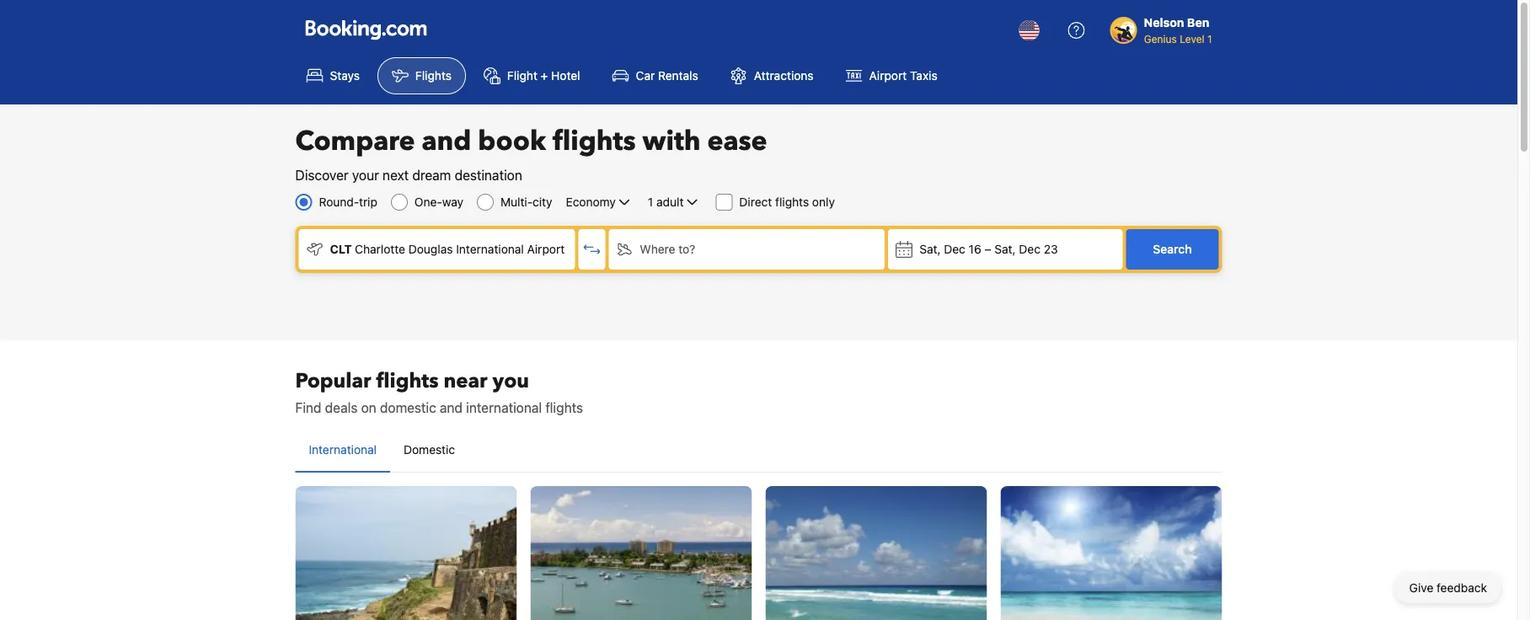 Task type: locate. For each thing, give the bounding box(es) containing it.
domestic button
[[390, 428, 469, 472]]

deals
[[325, 400, 358, 416]]

round-trip
[[319, 195, 378, 209]]

charlotte to punta cana image
[[1001, 486, 1223, 620]]

clt
[[330, 242, 352, 256]]

1 horizontal spatial dec
[[1019, 242, 1041, 256]]

popular flights near you find deals on domestic and international flights
[[295, 367, 583, 416]]

airport down city
[[527, 242, 565, 256]]

dec left 16
[[944, 242, 966, 256]]

1 inside nelson ben genius level 1
[[1208, 33, 1212, 45]]

and down the near
[[440, 400, 463, 416]]

0 vertical spatial airport
[[870, 69, 907, 83]]

round-
[[319, 195, 359, 209]]

charlotte
[[355, 242, 405, 256]]

1 vertical spatial 1
[[648, 195, 653, 209]]

give feedback button
[[1396, 573, 1501, 604]]

1 left adult
[[648, 195, 653, 209]]

airport
[[870, 69, 907, 83], [527, 242, 565, 256]]

+
[[541, 69, 548, 83]]

international
[[456, 242, 524, 256], [309, 443, 377, 457]]

your
[[352, 167, 379, 183]]

0 vertical spatial 1
[[1208, 33, 1212, 45]]

1 vertical spatial international
[[309, 443, 377, 457]]

multi-city
[[501, 195, 553, 209]]

find
[[295, 400, 322, 416]]

where to?
[[640, 242, 696, 256]]

search button
[[1127, 229, 1219, 270]]

international down deals at left
[[309, 443, 377, 457]]

0 horizontal spatial sat,
[[920, 242, 941, 256]]

0 horizontal spatial dec
[[944, 242, 966, 256]]

international down multi-
[[456, 242, 524, 256]]

charlotte to cancún image
[[766, 486, 987, 620]]

sat, dec 16 – sat, dec 23 button
[[889, 229, 1123, 270]]

sat,
[[920, 242, 941, 256], [995, 242, 1016, 256]]

0 horizontal spatial airport
[[527, 242, 565, 256]]

0 horizontal spatial international
[[309, 443, 377, 457]]

sat, right the '–'
[[995, 242, 1016, 256]]

sat, dec 16 – sat, dec 23
[[920, 242, 1058, 256]]

flights right international
[[546, 400, 583, 416]]

compare and book flights with ease discover your next dream destination
[[295, 123, 768, 183]]

1
[[1208, 33, 1212, 45], [648, 195, 653, 209]]

only
[[812, 195, 835, 209]]

adult
[[657, 195, 684, 209]]

where to? button
[[609, 229, 885, 270]]

on
[[361, 400, 377, 416]]

nelson ben genius level 1
[[1144, 16, 1212, 45]]

clt charlotte douglas international airport
[[330, 242, 565, 256]]

and
[[422, 123, 471, 160], [440, 400, 463, 416]]

0 vertical spatial international
[[456, 242, 524, 256]]

tab list containing international
[[295, 428, 1223, 474]]

economy
[[566, 195, 616, 209]]

search
[[1153, 242, 1192, 256]]

attractions
[[754, 69, 814, 83]]

car
[[636, 69, 655, 83]]

ease
[[708, 123, 768, 160]]

airport left taxis
[[870, 69, 907, 83]]

airport taxis
[[870, 69, 938, 83]]

stays
[[330, 69, 360, 83]]

popular
[[295, 367, 371, 395]]

tab list
[[295, 428, 1223, 474]]

1 inside dropdown button
[[648, 195, 653, 209]]

flights up economy
[[553, 123, 636, 160]]

flights
[[553, 123, 636, 160], [776, 195, 809, 209], [376, 367, 439, 395], [546, 400, 583, 416]]

flights inside the compare and book flights with ease discover your next dream destination
[[553, 123, 636, 160]]

1 horizontal spatial airport
[[870, 69, 907, 83]]

booking.com logo image
[[306, 20, 427, 40], [306, 20, 427, 40]]

2 sat, from the left
[[995, 242, 1016, 256]]

dec left 23 on the top of page
[[1019, 242, 1041, 256]]

sat, left 16
[[920, 242, 941, 256]]

1 right level
[[1208, 33, 1212, 45]]

and up dream
[[422, 123, 471, 160]]

flight
[[507, 69, 538, 83]]

1 vertical spatial and
[[440, 400, 463, 416]]

destination
[[455, 167, 522, 183]]

multi-
[[501, 195, 533, 209]]

23
[[1044, 242, 1058, 256]]

0 horizontal spatial 1
[[648, 195, 653, 209]]

1 horizontal spatial international
[[456, 242, 524, 256]]

charlotte to montego bay image
[[531, 486, 752, 620]]

discover
[[295, 167, 349, 183]]

1 horizontal spatial sat,
[[995, 242, 1016, 256]]

stays link
[[292, 57, 374, 94]]

way
[[442, 195, 464, 209]]

domestic
[[380, 400, 436, 416]]

attractions link
[[716, 57, 828, 94]]

0 vertical spatial and
[[422, 123, 471, 160]]

2 dec from the left
[[1019, 242, 1041, 256]]

with
[[643, 123, 701, 160]]

dec
[[944, 242, 966, 256], [1019, 242, 1041, 256]]

1 horizontal spatial 1
[[1208, 33, 1212, 45]]

one-
[[415, 195, 442, 209]]



Task type: vqa. For each thing, say whether or not it's contained in the screenshot.
and within popular flights near you find deals on domestic and international flights
yes



Task type: describe. For each thing, give the bounding box(es) containing it.
trip
[[359, 195, 378, 209]]

hotel
[[551, 69, 580, 83]]

1 adult button
[[646, 192, 702, 212]]

and inside popular flights near you find deals on domestic and international flights
[[440, 400, 463, 416]]

1 vertical spatial airport
[[527, 242, 565, 256]]

rentals
[[658, 69, 699, 83]]

16
[[969, 242, 982, 256]]

taxis
[[910, 69, 938, 83]]

international
[[466, 400, 542, 416]]

city
[[533, 195, 553, 209]]

nelson
[[1144, 16, 1185, 30]]

1 adult
[[648, 195, 684, 209]]

douglas
[[409, 242, 453, 256]]

next
[[383, 167, 409, 183]]

international button
[[295, 428, 390, 472]]

flights up "domestic"
[[376, 367, 439, 395]]

1 dec from the left
[[944, 242, 966, 256]]

international inside button
[[309, 443, 377, 457]]

1 sat, from the left
[[920, 242, 941, 256]]

flight + hotel
[[507, 69, 580, 83]]

book
[[478, 123, 546, 160]]

give feedback
[[1410, 581, 1488, 595]]

flight + hotel link
[[469, 57, 595, 94]]

ben
[[1188, 16, 1210, 30]]

one-way
[[415, 195, 464, 209]]

feedback
[[1437, 581, 1488, 595]]

flights
[[415, 69, 452, 83]]

to?
[[679, 242, 696, 256]]

direct
[[740, 195, 772, 209]]

domestic
[[404, 443, 455, 457]]

flights link
[[378, 57, 466, 94]]

direct flights only
[[740, 195, 835, 209]]

–
[[985, 242, 992, 256]]

where
[[640, 242, 676, 256]]

dream
[[412, 167, 451, 183]]

charlotte to san juan image
[[295, 486, 517, 620]]

and inside the compare and book flights with ease discover your next dream destination
[[422, 123, 471, 160]]

give
[[1410, 581, 1434, 595]]

flights left only
[[776, 195, 809, 209]]

genius
[[1144, 33, 1177, 45]]

car rentals
[[636, 69, 699, 83]]

you
[[493, 367, 529, 395]]

airport taxis link
[[832, 57, 952, 94]]

level
[[1180, 33, 1205, 45]]

compare
[[295, 123, 415, 160]]

near
[[444, 367, 488, 395]]

car rentals link
[[598, 57, 713, 94]]



